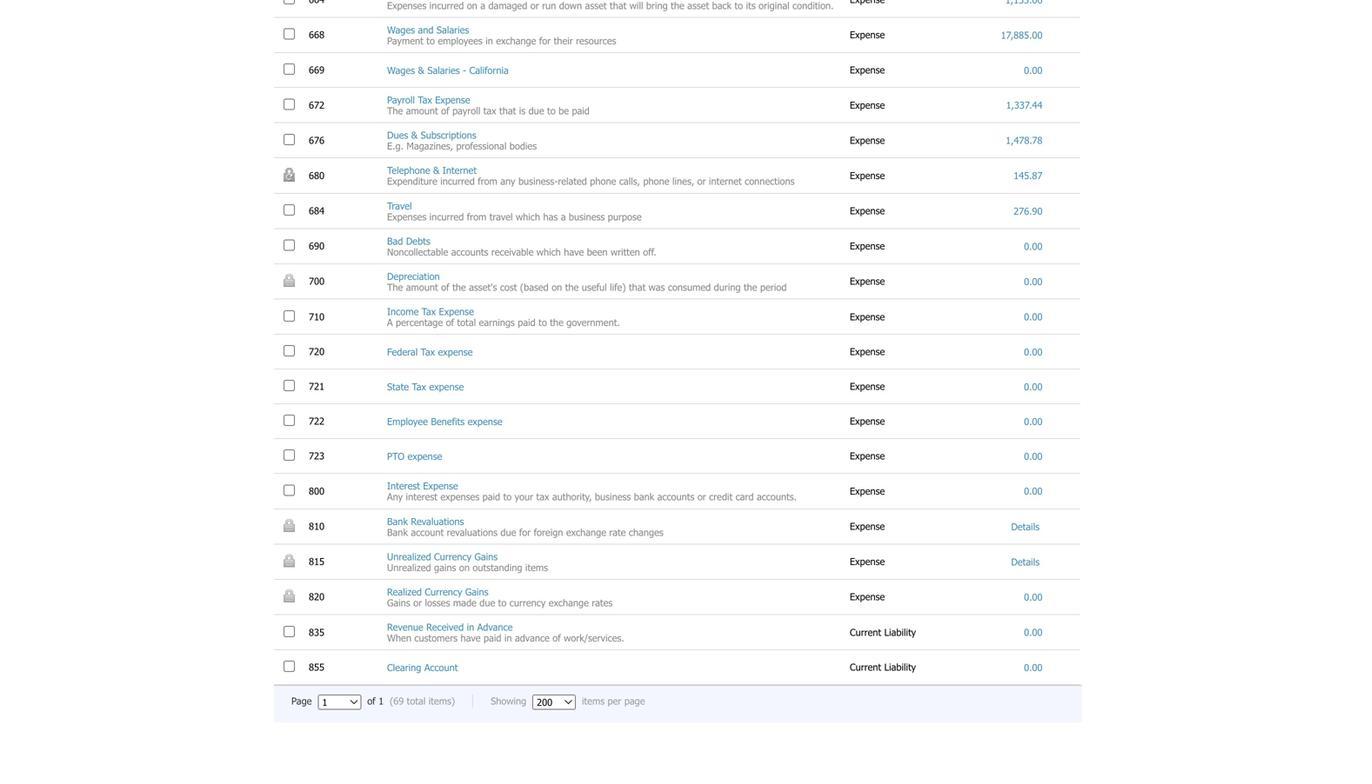 Task type: vqa. For each thing, say whether or not it's contained in the screenshot.
second amount from the bottom of the page
yes



Task type: describe. For each thing, give the bounding box(es) containing it.
payroll
[[387, 94, 415, 106]]

0.00 for 690
[[1024, 240, 1043, 252]]

credit
[[709, 491, 733, 503]]

1,478.78
[[1006, 135, 1043, 146]]

clearing account
[[387, 662, 458, 674]]

page
[[624, 696, 645, 707]]

account
[[424, 662, 458, 674]]

on inside unrealized currency gains unrealized gains on outstanding items
[[459, 562, 470, 574]]

wages & salaries - california link
[[387, 64, 509, 76]]

subscriptions
[[421, 129, 476, 141]]

travel
[[490, 211, 513, 223]]

0 horizontal spatial total
[[407, 696, 426, 707]]

travel link
[[387, 200, 412, 212]]

payroll
[[452, 105, 480, 117]]

current for 855
[[850, 662, 881, 673]]

resources
[[576, 35, 616, 46]]

1,337.44
[[1006, 99, 1043, 111]]

interest expense link
[[387, 480, 458, 492]]

telephone & internet link
[[387, 165, 477, 176]]

276.90 link
[[1014, 205, 1043, 217]]

professional
[[456, 140, 507, 152]]

tax for state
[[412, 381, 426, 393]]

to inside interest expense any interest expenses paid to your tax authority, business bank accounts or credit card accounts.
[[503, 491, 512, 503]]

dues
[[387, 129, 408, 141]]

state
[[387, 381, 409, 393]]

0.00 link for 800
[[1024, 486, 1043, 497]]

the inside payroll tax expense the amount of payroll tax that is due to be paid
[[387, 105, 403, 117]]

0.00 link for 855
[[1024, 662, 1043, 674]]

& for wages
[[418, 64, 424, 76]]

710
[[309, 311, 327, 323]]

tax for income
[[422, 306, 436, 318]]

0.00 for 722
[[1024, 416, 1043, 427]]

0.00 for 700
[[1024, 276, 1043, 288]]

expenses
[[387, 211, 426, 223]]

0.00 link for 820
[[1024, 592, 1043, 603]]

of left 1
[[367, 696, 376, 707]]

revaluations
[[447, 527, 498, 538]]

a
[[561, 211, 566, 223]]

business-
[[518, 175, 558, 187]]

tax for payroll
[[418, 94, 432, 106]]

interest
[[406, 491, 438, 503]]

expense for 723
[[850, 450, 888, 462]]

accounts.
[[757, 491, 797, 503]]

-
[[463, 64, 466, 76]]

internet
[[709, 175, 742, 187]]

the left asset's
[[452, 281, 466, 293]]

percentage
[[396, 317, 443, 328]]

& for telephone
[[433, 165, 440, 176]]

california
[[469, 64, 509, 76]]

expense for 722
[[850, 415, 888, 427]]

salaries for &
[[427, 64, 460, 76]]

income
[[387, 306, 419, 318]]

employees
[[438, 35, 483, 46]]

currency
[[510, 597, 546, 609]]

expense for 721
[[850, 381, 888, 392]]

made
[[453, 597, 477, 609]]

was
[[649, 281, 665, 293]]

you cannot delete/archive system accounts. image for 815
[[284, 555, 295, 568]]

clearing
[[387, 662, 421, 674]]

liability for 835
[[884, 627, 916, 638]]

details link for unrealized gains on outstanding items
[[1011, 556, 1043, 568]]

items per page
[[576, 696, 645, 707]]

expense for 710
[[850, 311, 888, 323]]

travel expenses incurred from travel which has a business purpose
[[387, 200, 642, 223]]

800
[[309, 485, 327, 497]]

amount inside the depreciation the amount of the asset's cost (based on the useful life) that was consumed during the period
[[406, 281, 438, 293]]

of 1 (69 total items)
[[361, 696, 455, 707]]

which for travel
[[516, 211, 540, 223]]

expense for 815
[[850, 556, 888, 568]]

current liability for 855
[[850, 662, 919, 673]]

0.00 link for 690
[[1024, 240, 1043, 252]]

720
[[309, 346, 327, 358]]

that inside the depreciation the amount of the asset's cost (based on the useful life) that was consumed during the period
[[629, 281, 646, 293]]

details for bank account revaluations due for foreign exchange rate changes
[[1011, 521, 1043, 533]]

outstanding
[[473, 562, 522, 574]]

expense inside payroll tax expense the amount of payroll tax that is due to be paid
[[435, 94, 470, 106]]

expense for 700
[[850, 276, 888, 287]]

during
[[714, 281, 741, 293]]

tax inside interest expense any interest expenses paid to your tax authority, business bank accounts or credit card accounts.
[[536, 491, 549, 503]]

to inside "realized currency gains gains or losses made due to currency exchange rates"
[[498, 597, 507, 609]]

interest
[[387, 480, 420, 492]]

pto
[[387, 451, 405, 462]]

tax for federal
[[421, 346, 435, 358]]

276.90
[[1014, 205, 1043, 217]]

foreign
[[534, 527, 563, 538]]

bodies
[[510, 140, 537, 152]]

lines,
[[672, 175, 694, 187]]

you cannot delete/archive system accounts. image
[[284, 590, 295, 603]]

0.00 link for 669
[[1024, 64, 1043, 76]]

145.87
[[1014, 170, 1043, 182]]

depreciation link
[[387, 271, 440, 282]]

expense for 800
[[850, 485, 888, 497]]

0.00 for 820
[[1024, 592, 1043, 603]]

expense for 810
[[850, 521, 888, 532]]

unrealized currency gains unrealized gains on outstanding items
[[387, 551, 548, 574]]

1,337.44 link
[[1006, 99, 1043, 111]]

dues & subscriptions link
[[387, 129, 476, 141]]

due inside payroll tax expense the amount of payroll tax that is due to be paid
[[529, 105, 544, 117]]

currency for losses
[[425, 586, 462, 598]]

expense for 672
[[850, 99, 888, 111]]

669
[[309, 64, 327, 76]]

asset's
[[469, 281, 497, 293]]

2 horizontal spatial in
[[504, 632, 512, 644]]

expense for employee benefits expense
[[468, 416, 502, 427]]

to inside the income tax expense a percentage of total earnings paid to the government.
[[539, 317, 547, 328]]

payment
[[387, 35, 423, 46]]

currency for on
[[434, 551, 472, 563]]

federal tax expense link
[[387, 346, 473, 358]]

expense for 680
[[850, 170, 888, 181]]

cost
[[500, 281, 517, 293]]

life)
[[610, 281, 626, 293]]

from inside travel expenses incurred from travel which has a business purpose
[[467, 211, 487, 223]]

items inside unrealized currency gains unrealized gains on outstanding items
[[525, 562, 548, 574]]

721
[[309, 381, 327, 392]]

680
[[309, 170, 327, 181]]

exchange inside wages and salaries payment to employees in exchange for their resources
[[496, 35, 536, 46]]

690
[[309, 240, 327, 252]]

2 bank from the top
[[387, 527, 408, 538]]

gains
[[434, 562, 456, 574]]

723
[[309, 450, 327, 462]]

calls,
[[619, 175, 640, 187]]

page
[[291, 696, 318, 707]]

expense for 684
[[850, 205, 888, 217]]

incurred inside telephone & internet expenditure incurred from any business-related phone calls, phone lines, or internet connections
[[440, 175, 475, 187]]

has
[[543, 211, 558, 223]]

expense for 668
[[850, 29, 888, 41]]

0.00 link for 720
[[1024, 346, 1043, 358]]

for inside wages and salaries payment to employees in exchange for their resources
[[539, 35, 551, 46]]

0.00 link for 722
[[1024, 416, 1043, 427]]

672
[[309, 99, 327, 111]]

bank revaluations link
[[387, 516, 464, 527]]

incurred inside travel expenses incurred from travel which has a business purpose
[[429, 211, 464, 223]]

the inside the income tax expense a percentage of total earnings paid to the government.
[[550, 317, 564, 328]]

any
[[500, 175, 515, 187]]

expense for 690
[[850, 240, 888, 252]]

depreciation the amount of the asset's cost (based on the useful life) that was consumed during the period
[[387, 271, 787, 293]]

0.00 link for 700
[[1024, 276, 1043, 288]]

expenditure
[[387, 175, 437, 187]]

you cannot delete/archive accounts used by a repeating transaction. image
[[284, 168, 295, 182]]

authority,
[[552, 491, 592, 503]]

722
[[309, 415, 327, 427]]

bad
[[387, 235, 403, 247]]

payroll tax expense the amount of payroll tax that is due to be paid
[[387, 94, 590, 117]]

0.00 link for 710
[[1024, 311, 1043, 323]]



Task type: locate. For each thing, give the bounding box(es) containing it.
expense right pto
[[408, 451, 442, 462]]

0.00 link for 835
[[1024, 627, 1043, 639]]

& left the internet
[[433, 165, 440, 176]]

1 vertical spatial details
[[1011, 556, 1043, 568]]

phone right calls,
[[643, 175, 669, 187]]

salaries left -
[[427, 64, 460, 76]]

business inside travel expenses incurred from travel which has a business purpose
[[569, 211, 605, 223]]

bank revaluations bank account revaluations due for foreign exchange rate changes
[[387, 516, 664, 538]]

7 0.00 from the top
[[1024, 416, 1043, 427]]

2 unrealized from the top
[[387, 562, 431, 574]]

1 liability from the top
[[884, 627, 916, 638]]

wages down payment
[[387, 64, 415, 76]]

0.00
[[1024, 64, 1043, 76], [1024, 240, 1043, 252], [1024, 276, 1043, 288], [1024, 311, 1043, 323], [1024, 346, 1043, 358], [1024, 381, 1043, 393], [1024, 416, 1043, 427], [1024, 451, 1043, 462], [1024, 486, 1043, 497], [1024, 592, 1043, 603], [1024, 627, 1043, 639], [1024, 662, 1043, 674]]

expense for 820
[[850, 591, 888, 603]]

to right payment
[[426, 35, 435, 46]]

wages for wages & salaries - california
[[387, 64, 415, 76]]

0 vertical spatial on
[[552, 281, 562, 293]]

gains
[[475, 551, 498, 563], [465, 586, 489, 598], [387, 597, 410, 609]]

bank
[[387, 516, 408, 527], [387, 527, 408, 538]]

expense for 720
[[850, 346, 888, 358]]

0 vertical spatial liability
[[884, 627, 916, 638]]

0 vertical spatial the
[[387, 105, 403, 117]]

liability for 855
[[884, 662, 916, 673]]

3 0.00 from the top
[[1024, 276, 1043, 288]]

4 0.00 link from the top
[[1024, 311, 1043, 323]]

tax inside the income tax expense a percentage of total earnings paid to the government.
[[422, 306, 436, 318]]

0.00 for 710
[[1024, 311, 1043, 323]]

business inside interest expense any interest expenses paid to your tax authority, business bank accounts or credit card accounts.
[[595, 491, 631, 503]]

& right dues
[[411, 129, 418, 141]]

0 vertical spatial salaries
[[437, 24, 469, 36]]

due inside bank revaluations bank account revaluations due for foreign exchange rate changes
[[501, 527, 516, 538]]

currency inside unrealized currency gains unrealized gains on outstanding items
[[434, 551, 472, 563]]

1
[[379, 696, 384, 707]]

0 vertical spatial accounts
[[451, 246, 488, 258]]

of inside payroll tax expense the amount of payroll tax that is due to be paid
[[441, 105, 449, 117]]

items left per
[[582, 696, 605, 707]]

1 vertical spatial liability
[[884, 662, 916, 673]]

1 the from the top
[[387, 105, 403, 117]]

& inside 'dues & subscriptions e.g. magazines, professional bodies'
[[411, 129, 418, 141]]

dues & subscriptions e.g. magazines, professional bodies
[[387, 129, 537, 152]]

have left 'been'
[[564, 246, 584, 258]]

on
[[552, 281, 562, 293], [459, 562, 470, 574]]

amount inside payroll tax expense the amount of payroll tax that is due to be paid
[[406, 105, 438, 117]]

due inside "realized currency gains gains or losses made due to currency exchange rates"
[[480, 597, 495, 609]]

10 0.00 from the top
[[1024, 592, 1043, 603]]

1 vertical spatial on
[[459, 562, 470, 574]]

exchange left rate
[[566, 527, 606, 538]]

0 vertical spatial wages
[[387, 24, 415, 36]]

1 horizontal spatial have
[[564, 246, 584, 258]]

1 bank from the top
[[387, 516, 408, 527]]

payroll tax expense link
[[387, 94, 470, 106]]

exchange up california
[[496, 35, 536, 46]]

accounts inside the bad debts noncollectable accounts receivable which have been written off.
[[451, 246, 488, 258]]

2 horizontal spatial due
[[529, 105, 544, 117]]

1 vertical spatial amount
[[406, 281, 438, 293]]

815
[[309, 556, 327, 568]]

you cannot delete/archive system accounts. image for 810
[[284, 519, 295, 532]]

0 vertical spatial tax
[[483, 105, 496, 117]]

currency down "gains"
[[425, 586, 462, 598]]

the up income
[[387, 281, 403, 293]]

0.00 for 835
[[1024, 627, 1043, 639]]

revaluations
[[411, 516, 464, 527]]

from left travel on the top of the page
[[467, 211, 487, 223]]

or left losses
[[413, 597, 422, 609]]

incurred up debts
[[429, 211, 464, 223]]

have inside revenue received in advance when customers have paid in advance of work/services.
[[461, 632, 481, 644]]

0 vertical spatial due
[[529, 105, 544, 117]]

1 vertical spatial salaries
[[427, 64, 460, 76]]

wages left and
[[387, 24, 415, 36]]

12 0.00 from the top
[[1024, 662, 1043, 674]]

1 horizontal spatial that
[[629, 281, 646, 293]]

0 vertical spatial business
[[569, 211, 605, 223]]

1 vertical spatial business
[[595, 491, 631, 503]]

card
[[736, 491, 754, 503]]

which left has
[[516, 211, 540, 223]]

0.00 link for 721
[[1024, 381, 1043, 393]]

connections
[[745, 175, 795, 187]]

7 0.00 link from the top
[[1024, 416, 1043, 427]]

10 0.00 link from the top
[[1024, 592, 1043, 603]]

or inside interest expense any interest expenses paid to your tax authority, business bank accounts or credit card accounts.
[[697, 491, 706, 503]]

to inside wages and salaries payment to employees in exchange for their resources
[[426, 35, 435, 46]]

related
[[558, 175, 587, 187]]

2 current from the top
[[850, 662, 881, 673]]

in inside wages and salaries payment to employees in exchange for their resources
[[486, 35, 493, 46]]

wages
[[387, 24, 415, 36], [387, 64, 415, 76]]

1 horizontal spatial on
[[552, 281, 562, 293]]

tax
[[483, 105, 496, 117], [536, 491, 549, 503]]

0 vertical spatial from
[[478, 175, 497, 187]]

travel
[[387, 200, 412, 212]]

accounts up asset's
[[451, 246, 488, 258]]

855
[[309, 662, 327, 673]]

tax right income
[[422, 306, 436, 318]]

current for 835
[[850, 627, 881, 638]]

1 details link from the top
[[1011, 521, 1043, 533]]

purpose
[[608, 211, 642, 223]]

to left the currency in the left bottom of the page
[[498, 597, 507, 609]]

2 current liability from the top
[[850, 662, 919, 673]]

the left period
[[744, 281, 757, 293]]

0 horizontal spatial for
[[519, 527, 531, 538]]

expense for federal tax expense
[[438, 346, 473, 358]]

0 vertical spatial details link
[[1011, 521, 1043, 533]]

details for unrealized gains on outstanding items
[[1011, 556, 1043, 568]]

any
[[387, 491, 403, 503]]

to left your
[[503, 491, 512, 503]]

2 details link from the top
[[1011, 556, 1043, 568]]

expense for state tax expense
[[429, 381, 464, 393]]

1 vertical spatial currency
[[425, 586, 462, 598]]

gains for made
[[465, 586, 489, 598]]

on right (based
[[552, 281, 562, 293]]

0 vertical spatial items
[[525, 562, 548, 574]]

11 0.00 from the top
[[1024, 627, 1043, 639]]

on right "gains"
[[459, 562, 470, 574]]

details link for bank account revaluations due for foreign exchange rate changes
[[1011, 521, 1043, 533]]

tax right your
[[536, 491, 549, 503]]

0.00 for 855
[[1024, 662, 1043, 674]]

0.00 for 669
[[1024, 64, 1043, 76]]

have right customers
[[461, 632, 481, 644]]

current liability
[[850, 627, 919, 638], [850, 662, 919, 673]]

2 details from the top
[[1011, 556, 1043, 568]]

salaries right and
[[437, 24, 469, 36]]

2 phone from the left
[[643, 175, 669, 187]]

period
[[760, 281, 787, 293]]

or right lines,
[[697, 175, 706, 187]]

paid inside revenue received in advance when customers have paid in advance of work/services.
[[484, 632, 501, 644]]

paid right the expenses
[[483, 491, 500, 503]]

0.00 for 721
[[1024, 381, 1043, 393]]

1 vertical spatial total
[[407, 696, 426, 707]]

0 vertical spatial details
[[1011, 521, 1043, 533]]

incurred down 'dues & subscriptions e.g. magazines, professional bodies'
[[440, 175, 475, 187]]

None checkbox
[[284, 0, 295, 4], [284, 134, 295, 145], [284, 310, 295, 322], [284, 345, 295, 357], [284, 380, 295, 392], [284, 626, 295, 637], [284, 661, 295, 672], [284, 0, 295, 4], [284, 134, 295, 145], [284, 310, 295, 322], [284, 345, 295, 357], [284, 380, 295, 392], [284, 626, 295, 637], [284, 661, 295, 672]]

and
[[418, 24, 434, 36]]

the up dues
[[387, 105, 403, 117]]

bad debts noncollectable accounts receivable which have been written off.
[[387, 235, 656, 258]]

noncollectable
[[387, 246, 448, 258]]

1 you cannot delete/archive system accounts. image from the top
[[284, 519, 295, 532]]

0 horizontal spatial on
[[459, 562, 470, 574]]

income tax expense a percentage of total earnings paid to the government.
[[387, 306, 620, 328]]

unrealized
[[387, 551, 431, 563], [387, 562, 431, 574]]

0 horizontal spatial due
[[480, 597, 495, 609]]

unrealized down account at the left of page
[[387, 551, 431, 563]]

for inside bank revaluations bank account revaluations due for foreign exchange rate changes
[[519, 527, 531, 538]]

2 0.00 link from the top
[[1024, 240, 1043, 252]]

due right made
[[480, 597, 495, 609]]

exchange inside "realized currency gains gains or losses made due to currency exchange rates"
[[549, 597, 589, 609]]

tax inside payroll tax expense the amount of payroll tax that is due to be paid
[[418, 94, 432, 106]]

gains down revaluations
[[475, 551, 498, 563]]

0 vertical spatial &
[[418, 64, 424, 76]]

accounts right bank
[[657, 491, 695, 503]]

employee benefits expense
[[387, 416, 502, 427]]

0.00 for 723
[[1024, 451, 1043, 462]]

currency
[[434, 551, 472, 563], [425, 586, 462, 598]]

1 vertical spatial have
[[461, 632, 481, 644]]

0 vertical spatial incurred
[[440, 175, 475, 187]]

of right percentage
[[446, 317, 454, 328]]

1 vertical spatial current
[[850, 662, 881, 673]]

or left credit at the bottom
[[697, 491, 706, 503]]

expense inside interest expense any interest expenses paid to your tax authority, business bank accounts or credit card accounts.
[[423, 480, 458, 492]]

paid inside payroll tax expense the amount of payroll tax that is due to be paid
[[572, 105, 590, 117]]

1 horizontal spatial in
[[486, 35, 493, 46]]

their
[[554, 35, 573, 46]]

1 vertical spatial or
[[697, 491, 706, 503]]

0 vertical spatial total
[[457, 317, 476, 328]]

12 0.00 link from the top
[[1024, 662, 1043, 674]]

pto expense
[[387, 451, 442, 462]]

in left advance
[[467, 622, 474, 633]]

& for dues
[[411, 129, 418, 141]]

expense up benefits at left bottom
[[429, 381, 464, 393]]

9 0.00 link from the top
[[1024, 486, 1043, 497]]

1 horizontal spatial phone
[[643, 175, 669, 187]]

2 liability from the top
[[884, 662, 916, 673]]

unrealized up realized
[[387, 562, 431, 574]]

magazines,
[[407, 140, 453, 152]]

1 vertical spatial current liability
[[850, 662, 919, 673]]

tax right state
[[412, 381, 426, 393]]

bank
[[634, 491, 654, 503]]

salaries for and
[[437, 24, 469, 36]]

from
[[478, 175, 497, 187], [467, 211, 487, 223]]

0 vertical spatial current
[[850, 627, 881, 638]]

1 horizontal spatial tax
[[536, 491, 549, 503]]

0 vertical spatial which
[[516, 211, 540, 223]]

6 0.00 from the top
[[1024, 381, 1043, 393]]

tax inside payroll tax expense the amount of payroll tax that is due to be paid
[[483, 105, 496, 117]]

1 unrealized from the top
[[387, 551, 431, 563]]

e.g.
[[387, 140, 404, 152]]

1 vertical spatial incurred
[[429, 211, 464, 223]]

employee
[[387, 416, 428, 427]]

paid inside interest expense any interest expenses paid to your tax authority, business bank accounts or credit card accounts.
[[483, 491, 500, 503]]

2 vertical spatial or
[[413, 597, 422, 609]]

0.00 link for 723
[[1024, 451, 1043, 462]]

1 0.00 from the top
[[1024, 64, 1043, 76]]

items up the currency in the left bottom of the page
[[525, 562, 548, 574]]

0 vertical spatial for
[[539, 35, 551, 46]]

0 horizontal spatial items
[[525, 562, 548, 574]]

145.87 link
[[1014, 170, 1043, 182]]

1 wages from the top
[[387, 24, 415, 36]]

accounts inside interest expense any interest expenses paid to your tax authority, business bank accounts or credit card accounts.
[[657, 491, 695, 503]]

1 phone from the left
[[590, 175, 616, 187]]

wages for wages and salaries payment to employees in exchange for their resources
[[387, 24, 415, 36]]

current liability for 835
[[850, 627, 919, 638]]

5 0.00 link from the top
[[1024, 346, 1043, 358]]

phone left calls,
[[590, 175, 616, 187]]

1 horizontal spatial accounts
[[657, 491, 695, 503]]

668
[[309, 29, 327, 41]]

or for internet
[[697, 175, 706, 187]]

1 details from the top
[[1011, 521, 1043, 533]]

of up income tax expense link
[[441, 281, 449, 293]]

to
[[426, 35, 435, 46], [547, 105, 556, 117], [539, 317, 547, 328], [503, 491, 512, 503], [498, 597, 507, 609]]

that left is
[[499, 105, 516, 117]]

amount up income tax expense link
[[406, 281, 438, 293]]

9 0.00 from the top
[[1024, 486, 1043, 497]]

17,885.00 link
[[1001, 29, 1043, 41]]

0 horizontal spatial in
[[467, 622, 474, 633]]

amount up dues & subscriptions link
[[406, 105, 438, 117]]

1 horizontal spatial items
[[582, 696, 605, 707]]

that right the life)
[[629, 281, 646, 293]]

676
[[309, 134, 327, 146]]

government.
[[567, 317, 620, 328]]

gains inside unrealized currency gains unrealized gains on outstanding items
[[475, 551, 498, 563]]

have inside the bad debts noncollectable accounts receivable which have been written off.
[[564, 246, 584, 258]]

in left "advance"
[[504, 632, 512, 644]]

you cannot delete/archive system accounts. image left the 810
[[284, 519, 295, 532]]

1 vertical spatial that
[[629, 281, 646, 293]]

1 vertical spatial you cannot delete/archive system accounts. image
[[284, 555, 295, 568]]

which down has
[[537, 246, 561, 258]]

expense for 669
[[850, 64, 888, 76]]

to down (based
[[539, 317, 547, 328]]

or inside telephone & internet expenditure incurred from any business-related phone calls, phone lines, or internet connections
[[697, 175, 706, 187]]

state tax expense link
[[387, 381, 464, 393]]

exchange inside bank revaluations bank account revaluations due for foreign exchange rate changes
[[566, 527, 606, 538]]

items
[[525, 562, 548, 574], [582, 696, 605, 707]]

salaries inside wages and salaries payment to employees in exchange for their resources
[[437, 24, 469, 36]]

1 current liability from the top
[[850, 627, 919, 638]]

0 vertical spatial amount
[[406, 105, 438, 117]]

which inside travel expenses incurred from travel which has a business purpose
[[516, 211, 540, 223]]

in right employees
[[486, 35, 493, 46]]

of right "advance"
[[553, 632, 561, 644]]

advance
[[477, 622, 513, 633]]

due right revaluations
[[501, 527, 516, 538]]

1 vertical spatial which
[[537, 246, 561, 258]]

the inside the depreciation the amount of the asset's cost (based on the useful life) that was consumed during the period
[[387, 281, 403, 293]]

realized currency gains link
[[387, 586, 489, 598]]

business right a
[[569, 211, 605, 223]]

1 vertical spatial for
[[519, 527, 531, 538]]

0 horizontal spatial that
[[499, 105, 516, 117]]

tax right federal
[[421, 346, 435, 358]]

gains for outstanding
[[475, 551, 498, 563]]

1 vertical spatial items
[[582, 696, 605, 707]]

you cannot delete/archive system accounts. image left 815
[[284, 555, 295, 568]]

of left payroll
[[441, 105, 449, 117]]

bank left account at the left of page
[[387, 527, 408, 538]]

1 current from the top
[[850, 627, 881, 638]]

to left be
[[547, 105, 556, 117]]

5 0.00 from the top
[[1024, 346, 1043, 358]]

1 vertical spatial wages
[[387, 64, 415, 76]]

8 0.00 from the top
[[1024, 451, 1043, 462]]

1 vertical spatial &
[[411, 129, 418, 141]]

total left earnings
[[457, 317, 476, 328]]

expense right benefits at left bottom
[[468, 416, 502, 427]]

0 horizontal spatial tax
[[483, 105, 496, 117]]

total inside the income tax expense a percentage of total earnings paid to the government.
[[457, 317, 476, 328]]

2 wages from the top
[[387, 64, 415, 76]]

of
[[441, 105, 449, 117], [441, 281, 449, 293], [446, 317, 454, 328], [553, 632, 561, 644], [367, 696, 376, 707]]

1 vertical spatial due
[[501, 527, 516, 538]]

advance
[[515, 632, 550, 644]]

tax right payroll
[[483, 105, 496, 117]]

when
[[387, 632, 411, 644]]

2 the from the top
[[387, 281, 403, 293]]

per
[[608, 696, 621, 707]]

incurred
[[440, 175, 475, 187], [429, 211, 464, 223]]

0.00 for 720
[[1024, 346, 1043, 358]]

4 0.00 from the top
[[1024, 311, 1043, 323]]

0 horizontal spatial phone
[[590, 175, 616, 187]]

3 0.00 link from the top
[[1024, 276, 1043, 288]]

to inside payroll tax expense the amount of payroll tax that is due to be paid
[[547, 105, 556, 117]]

2 vertical spatial exchange
[[549, 597, 589, 609]]

from left any
[[478, 175, 497, 187]]

benefits
[[431, 416, 465, 427]]

1 horizontal spatial total
[[457, 317, 476, 328]]

earnings
[[479, 317, 515, 328]]

or for credit
[[697, 491, 706, 503]]

business
[[569, 211, 605, 223], [595, 491, 631, 503]]

0 horizontal spatial accounts
[[451, 246, 488, 258]]

0 vertical spatial exchange
[[496, 35, 536, 46]]

which inside the bad debts noncollectable accounts receivable which have been written off.
[[537, 246, 561, 258]]

1 vertical spatial the
[[387, 281, 403, 293]]

2 0.00 from the top
[[1024, 240, 1043, 252]]

0 vertical spatial have
[[564, 246, 584, 258]]

that inside payroll tax expense the amount of payroll tax that is due to be paid
[[499, 105, 516, 117]]

1 vertical spatial details link
[[1011, 556, 1043, 568]]

0 horizontal spatial have
[[461, 632, 481, 644]]

gains down unrealized currency gains unrealized gains on outstanding items
[[465, 586, 489, 598]]

realized
[[387, 586, 422, 598]]

2 vertical spatial &
[[433, 165, 440, 176]]

for left foreign
[[519, 527, 531, 538]]

1 vertical spatial from
[[467, 211, 487, 223]]

1 vertical spatial tax
[[536, 491, 549, 503]]

1 0.00 link from the top
[[1024, 64, 1043, 76]]

paid right earnings
[[518, 317, 536, 328]]

due
[[529, 105, 544, 117], [501, 527, 516, 538], [480, 597, 495, 609]]

of inside revenue received in advance when customers have paid in advance of work/services.
[[553, 632, 561, 644]]

0.00 for 800
[[1024, 486, 1043, 497]]

expense inside the income tax expense a percentage of total earnings paid to the government.
[[439, 306, 474, 318]]

of inside the income tax expense a percentage of total earnings paid to the government.
[[446, 317, 454, 328]]

on inside the depreciation the amount of the asset's cost (based on the useful life) that was consumed during the period
[[552, 281, 562, 293]]

1 horizontal spatial for
[[539, 35, 551, 46]]

exchange left 'rates'
[[549, 597, 589, 609]]

the left government.
[[550, 317, 564, 328]]

telephone
[[387, 165, 430, 176]]

None checkbox
[[284, 28, 295, 40], [284, 63, 295, 75], [284, 99, 295, 110], [284, 204, 295, 216], [284, 240, 295, 251], [284, 415, 295, 426], [284, 450, 295, 461], [284, 485, 295, 496], [284, 28, 295, 40], [284, 63, 295, 75], [284, 99, 295, 110], [284, 204, 295, 216], [284, 240, 295, 251], [284, 415, 295, 426], [284, 450, 295, 461], [284, 485, 295, 496]]

internet
[[443, 165, 477, 176]]

rates
[[592, 597, 613, 609]]

paid left "advance"
[[484, 632, 501, 644]]

of inside the depreciation the amount of the asset's cost (based on the useful life) that was consumed during the period
[[441, 281, 449, 293]]

0 vertical spatial current liability
[[850, 627, 919, 638]]

for left their
[[539, 35, 551, 46]]

rate
[[609, 527, 626, 538]]

bad debts link
[[387, 235, 430, 247]]

& up payroll tax expense link
[[418, 64, 424, 76]]

paid inside the income tax expense a percentage of total earnings paid to the government.
[[518, 317, 536, 328]]

0 vertical spatial you cannot delete/archive system accounts. image
[[284, 519, 295, 532]]

0 vertical spatial or
[[697, 175, 706, 187]]

revenue received in advance when customers have paid in advance of work/services.
[[387, 622, 624, 644]]

total right (69
[[407, 696, 426, 707]]

0 vertical spatial that
[[499, 105, 516, 117]]

expense up state tax expense
[[438, 346, 473, 358]]

the left 'useful'
[[565, 281, 579, 293]]

revenue received in advance link
[[387, 622, 513, 633]]

8 0.00 link from the top
[[1024, 451, 1043, 462]]

2 amount from the top
[[406, 281, 438, 293]]

6 0.00 link from the top
[[1024, 381, 1043, 393]]

1 horizontal spatial due
[[501, 527, 516, 538]]

bank down any
[[387, 516, 408, 527]]

which for receivable
[[537, 246, 561, 258]]

paid right be
[[572, 105, 590, 117]]

depreciation
[[387, 271, 440, 282]]

2 vertical spatial due
[[480, 597, 495, 609]]

&
[[418, 64, 424, 76], [411, 129, 418, 141], [433, 165, 440, 176]]

0 vertical spatial currency
[[434, 551, 472, 563]]

expense for 676
[[850, 134, 888, 146]]

2 you cannot delete/archive system accounts. image from the top
[[284, 555, 295, 568]]

amount
[[406, 105, 438, 117], [406, 281, 438, 293]]

wages inside wages and salaries payment to employees in exchange for their resources
[[387, 24, 415, 36]]

received
[[426, 622, 464, 633]]

gains up revenue
[[387, 597, 410, 609]]

17,885.00
[[1001, 29, 1043, 41]]

11 0.00 link from the top
[[1024, 627, 1043, 639]]

currency inside "realized currency gains gains or losses made due to currency exchange rates"
[[425, 586, 462, 598]]

1 vertical spatial accounts
[[657, 491, 695, 503]]

business left bank
[[595, 491, 631, 503]]

you cannot delete/archive accounts used by fixed assets. image
[[284, 274, 295, 287]]

or inside "realized currency gains gains or losses made due to currency exchange rates"
[[413, 597, 422, 609]]

1 vertical spatial exchange
[[566, 527, 606, 538]]

currency down revaluations
[[434, 551, 472, 563]]

have for customers
[[461, 632, 481, 644]]

from inside telephone & internet expenditure incurred from any business-related phone calls, phone lines, or internet connections
[[478, 175, 497, 187]]

changes
[[629, 527, 664, 538]]

unrealized currency gains link
[[387, 551, 498, 563]]

due right is
[[529, 105, 544, 117]]

1 amount from the top
[[406, 105, 438, 117]]

you cannot delete/archive system accounts. image
[[284, 519, 295, 532], [284, 555, 295, 568]]

clearing account link
[[387, 662, 458, 674]]

phone
[[590, 175, 616, 187], [643, 175, 669, 187]]

have for which
[[564, 246, 584, 258]]

& inside telephone & internet expenditure incurred from any business-related phone calls, phone lines, or internet connections
[[433, 165, 440, 176]]

federal tax expense
[[387, 346, 473, 358]]

realized currency gains gains or losses made due to currency exchange rates
[[387, 586, 613, 609]]

useful
[[582, 281, 607, 293]]

tax right payroll
[[418, 94, 432, 106]]



